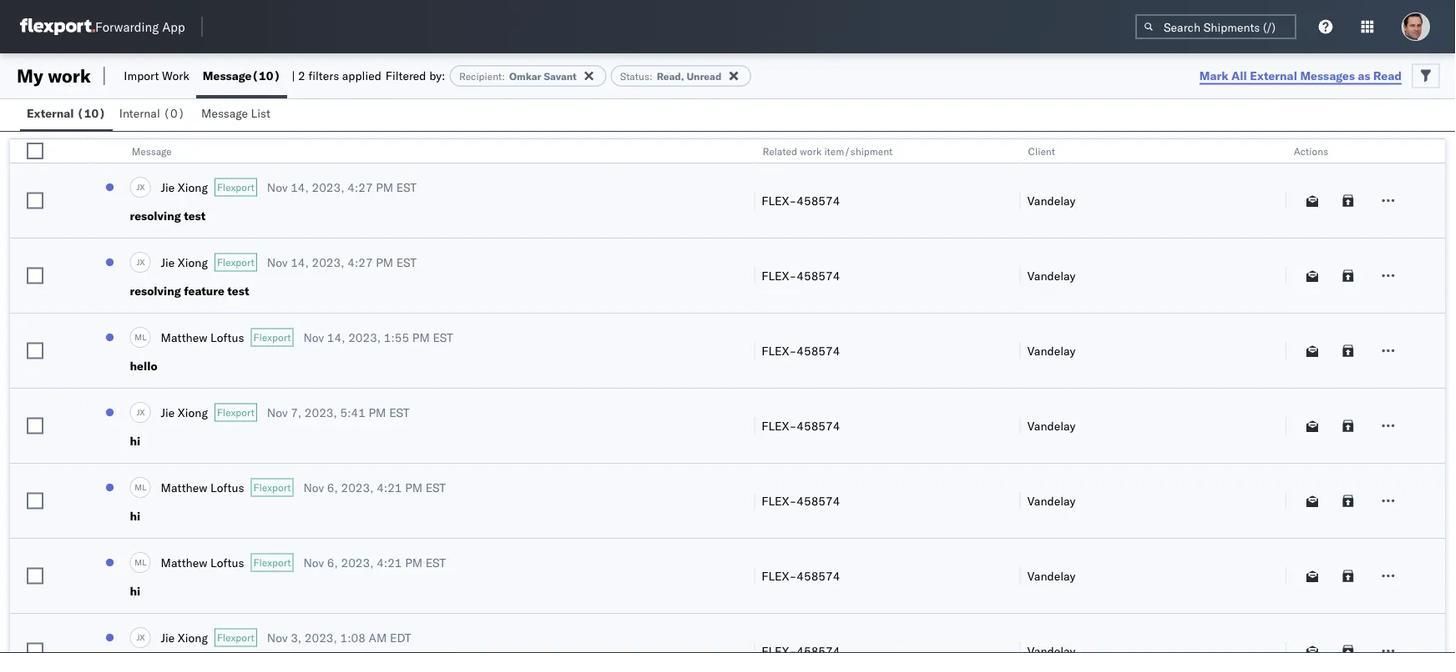 Task type: vqa. For each thing, say whether or not it's contained in the screenshot.
Nov
yes



Task type: locate. For each thing, give the bounding box(es) containing it.
0 horizontal spatial :
[[502, 70, 505, 82]]

1 matthew loftus from the top
[[161, 330, 244, 345]]

2 flex- 458574 from the top
[[762, 268, 840, 283]]

1 vertical spatial work
[[800, 145, 822, 157]]

0 vertical spatial resolving
[[130, 209, 181, 223]]

7,
[[291, 405, 302, 420]]

1 4:27 from the top
[[348, 180, 373, 195]]

4:21
[[377, 481, 402, 495], [377, 556, 402, 570]]

0 vertical spatial external
[[1250, 68, 1298, 83]]

2 6, from the top
[[327, 556, 338, 570]]

1 horizontal spatial (10)
[[252, 68, 281, 83]]

(10) left internal
[[77, 106, 106, 121]]

work for related
[[800, 145, 822, 157]]

m
[[135, 332, 142, 343], [135, 482, 142, 493], [135, 558, 142, 568]]

work for my
[[48, 64, 91, 87]]

5 458574 from the top
[[797, 494, 840, 509]]

test right feature
[[227, 284, 249, 299]]

0 vertical spatial loftus
[[210, 330, 244, 345]]

6, up nov 3, 2023, 1:08 am edt
[[327, 556, 338, 570]]

edt
[[390, 631, 411, 646]]

1 vertical spatial m
[[135, 482, 142, 493]]

1 nov 14, 2023, 4:27 pm est from the top
[[267, 180, 417, 195]]

4 flex- 458574 from the top
[[762, 419, 840, 433]]

hi
[[130, 434, 140, 449], [130, 509, 140, 524], [130, 585, 140, 599]]

j x
[[136, 182, 145, 192], [136, 257, 145, 267], [136, 407, 145, 418], [136, 633, 145, 643]]

Search Shipments (/) text field
[[1136, 14, 1297, 39]]

5 resize handle column header from the left
[[1425, 139, 1445, 654]]

(10) for external (10)
[[77, 106, 106, 121]]

loftus
[[210, 330, 244, 345], [210, 481, 244, 495], [210, 556, 244, 570]]

1 flex- from the top
[[762, 193, 797, 208]]

flexport up feature
[[217, 256, 254, 269]]

14,
[[291, 180, 309, 195], [291, 255, 309, 270], [327, 330, 345, 345]]

2 nov 6, 2023, 4:21 pm est from the top
[[303, 556, 446, 570]]

work up external (10)
[[48, 64, 91, 87]]

4 jie from the top
[[161, 631, 175, 646]]

flexport
[[217, 181, 254, 194], [217, 256, 254, 269], [253, 332, 291, 344], [217, 407, 254, 419], [253, 482, 291, 494], [253, 557, 291, 570], [217, 632, 254, 645]]

jie
[[161, 180, 175, 195], [161, 255, 175, 270], [161, 405, 175, 420], [161, 631, 175, 646]]

5 flex- from the top
[[762, 494, 797, 509]]

: left read,
[[650, 70, 653, 82]]

1 vertical spatial 4:21
[[377, 556, 402, 570]]

resolving for resolving test
[[130, 209, 181, 223]]

1 vertical spatial external
[[27, 106, 74, 121]]

message inside button
[[201, 106, 248, 121]]

est
[[396, 180, 417, 195], [396, 255, 417, 270], [433, 330, 453, 345], [389, 405, 410, 420], [426, 481, 446, 495], [426, 556, 446, 570]]

(10) for message (10)
[[252, 68, 281, 83]]

(10)
[[252, 68, 281, 83], [77, 106, 106, 121]]

m l
[[135, 332, 147, 343], [135, 482, 147, 493], [135, 558, 147, 568]]

2 resize handle column header from the left
[[734, 139, 754, 654]]

message up message list
[[203, 68, 252, 83]]

6,
[[327, 481, 338, 495], [327, 556, 338, 570]]

3 m l from the top
[[135, 558, 147, 568]]

0 vertical spatial 4:21
[[377, 481, 402, 495]]

1 matthew from the top
[[161, 330, 207, 345]]

2 vertical spatial matthew loftus
[[161, 556, 244, 570]]

matthew loftus
[[161, 330, 244, 345], [161, 481, 244, 495], [161, 556, 244, 570]]

0 horizontal spatial (10)
[[77, 106, 106, 121]]

3 x from the top
[[140, 407, 145, 418]]

2 hi from the top
[[130, 509, 140, 524]]

1 vertical spatial nov 14, 2023, 4:27 pm est
[[267, 255, 417, 270]]

status : read, unread
[[620, 70, 722, 82]]

flex- 458574
[[762, 193, 840, 208], [762, 268, 840, 283], [762, 344, 840, 358], [762, 419, 840, 433], [762, 494, 840, 509], [762, 569, 840, 584]]

item/shipment
[[824, 145, 893, 157]]

2 vertical spatial m
[[135, 558, 142, 568]]

flexport up the 3,
[[253, 557, 291, 570]]

None checkbox
[[27, 143, 43, 159], [27, 192, 43, 209], [27, 343, 43, 359], [27, 418, 43, 435], [27, 493, 43, 510], [27, 568, 43, 585], [27, 143, 43, 159], [27, 192, 43, 209], [27, 343, 43, 359], [27, 418, 43, 435], [27, 493, 43, 510], [27, 568, 43, 585]]

2 matthew from the top
[[161, 481, 207, 495]]

(10) left "|" on the left
[[252, 68, 281, 83]]

4 flex- from the top
[[762, 419, 797, 433]]

2 x from the top
[[140, 257, 145, 267]]

internal
[[119, 106, 160, 121]]

external
[[1250, 68, 1298, 83], [27, 106, 74, 121]]

resize handle column header
[[70, 139, 90, 654], [734, 139, 754, 654], [1000, 139, 1020, 654], [1266, 139, 1286, 654], [1425, 139, 1445, 654]]

feature
[[184, 284, 225, 299]]

actions
[[1294, 145, 1329, 157]]

0 vertical spatial matthew loftus
[[161, 330, 244, 345]]

forwarding app link
[[20, 18, 185, 35]]

2 loftus from the top
[[210, 481, 244, 495]]

resolving feature test
[[130, 284, 249, 299]]

3 loftus from the top
[[210, 556, 244, 570]]

0 vertical spatial l
[[142, 332, 147, 343]]

2 jie xiong from the top
[[161, 255, 208, 270]]

0 vertical spatial 14,
[[291, 180, 309, 195]]

as
[[1358, 68, 1371, 83]]

2 4:27 from the top
[[348, 255, 373, 270]]

resolving left feature
[[130, 284, 181, 299]]

import work
[[124, 68, 189, 83]]

1 vertical spatial hi
[[130, 509, 140, 524]]

message left list
[[201, 106, 248, 121]]

nov 6, 2023, 4:21 pm est down 5:41
[[303, 481, 446, 495]]

6 flex- 458574 from the top
[[762, 569, 840, 584]]

2 vertical spatial loftus
[[210, 556, 244, 570]]

nov 14, 2023, 4:27 pm est for test
[[267, 255, 417, 270]]

6 458574 from the top
[[797, 569, 840, 584]]

app
[[162, 19, 185, 35]]

list
[[251, 106, 270, 121]]

all
[[1232, 68, 1247, 83]]

0 vertical spatial message
[[203, 68, 252, 83]]

2 flex- from the top
[[762, 268, 797, 283]]

1 : from the left
[[502, 70, 505, 82]]

1 j from the top
[[136, 182, 140, 192]]

message
[[203, 68, 252, 83], [201, 106, 248, 121], [132, 145, 172, 157]]

test up resolving feature test
[[184, 209, 206, 223]]

external (10)
[[27, 106, 106, 121]]

jie xiong
[[161, 180, 208, 195], [161, 255, 208, 270], [161, 405, 208, 420], [161, 631, 208, 646]]

5:41
[[340, 405, 366, 420]]

1 vertical spatial matthew
[[161, 481, 207, 495]]

0 vertical spatial m l
[[135, 332, 147, 343]]

1 horizontal spatial work
[[800, 145, 822, 157]]

: for recipient
[[502, 70, 505, 82]]

None checkbox
[[27, 268, 43, 284], [27, 643, 43, 654], [27, 268, 43, 284], [27, 643, 43, 654]]

1 jie from the top
[[161, 180, 175, 195]]

3 458574 from the top
[[797, 344, 840, 358]]

1 horizontal spatial :
[[650, 70, 653, 82]]

nov 6, 2023, 4:21 pm est up am
[[303, 556, 446, 570]]

xiong
[[178, 180, 208, 195], [178, 255, 208, 270], [178, 405, 208, 420], [178, 631, 208, 646]]

3 j from the top
[[136, 407, 140, 418]]

2 vertical spatial matthew
[[161, 556, 207, 570]]

status
[[620, 70, 650, 82]]

0 vertical spatial work
[[48, 64, 91, 87]]

1 vertical spatial message
[[201, 106, 248, 121]]

1 vertical spatial 14,
[[291, 255, 309, 270]]

2 resolving from the top
[[130, 284, 181, 299]]

message list
[[201, 106, 270, 121]]

resolving
[[130, 209, 181, 223], [130, 284, 181, 299]]

: left the omkar
[[502, 70, 505, 82]]

message (10)
[[203, 68, 281, 83]]

nov 3, 2023, 1:08 am edt
[[267, 631, 411, 646]]

0 vertical spatial (10)
[[252, 68, 281, 83]]

2023,
[[312, 180, 345, 195], [312, 255, 345, 270], [348, 330, 381, 345], [305, 405, 337, 420], [341, 481, 374, 495], [341, 556, 374, 570], [305, 631, 337, 646]]

1 resolving from the top
[[130, 209, 181, 223]]

1 458574 from the top
[[797, 193, 840, 208]]

1 l from the top
[[142, 332, 147, 343]]

j
[[136, 182, 140, 192], [136, 257, 140, 267], [136, 407, 140, 418], [136, 633, 140, 643]]

work
[[48, 64, 91, 87], [800, 145, 822, 157]]

4:27 for test
[[348, 255, 373, 270]]

2 vertical spatial m l
[[135, 558, 147, 568]]

message for list
[[201, 106, 248, 121]]

4 resize handle column header from the left
[[1266, 139, 1286, 654]]

0 vertical spatial 6,
[[327, 481, 338, 495]]

x
[[140, 182, 145, 192], [140, 257, 145, 267], [140, 407, 145, 418], [140, 633, 145, 643]]

savant
[[544, 70, 577, 82]]

1 vertical spatial matthew loftus
[[161, 481, 244, 495]]

nov
[[267, 180, 288, 195], [267, 255, 288, 270], [303, 330, 324, 345], [267, 405, 288, 420], [303, 481, 324, 495], [303, 556, 324, 570], [267, 631, 288, 646]]

work right related
[[800, 145, 822, 157]]

vandelay
[[1028, 193, 1076, 208], [1028, 268, 1076, 283], [1028, 344, 1076, 358], [1028, 419, 1076, 433], [1028, 494, 1076, 509], [1028, 569, 1076, 584]]

0 horizontal spatial test
[[184, 209, 206, 223]]

4 xiong from the top
[[178, 631, 208, 646]]

flexport left the 7,
[[217, 407, 254, 419]]

1 vertical spatial test
[[227, 284, 249, 299]]

3 resize handle column header from the left
[[1000, 139, 1020, 654]]

flex-
[[762, 193, 797, 208], [762, 268, 797, 283], [762, 344, 797, 358], [762, 419, 797, 433], [762, 494, 797, 509], [762, 569, 797, 584]]

internal (0) button
[[113, 99, 195, 131]]

2 vertical spatial l
[[142, 558, 147, 568]]

external down my work
[[27, 106, 74, 121]]

0 vertical spatial nov 6, 2023, 4:21 pm est
[[303, 481, 446, 495]]

message list button
[[195, 99, 280, 131]]

5 vandelay from the top
[[1028, 494, 1076, 509]]

0 horizontal spatial work
[[48, 64, 91, 87]]

nov 14, 2023, 4:27 pm est
[[267, 180, 417, 195], [267, 255, 417, 270]]

external right all
[[1250, 68, 1298, 83]]

1 vertical spatial l
[[142, 482, 147, 493]]

1 vertical spatial loftus
[[210, 481, 244, 495]]

resolving up resolving feature test
[[130, 209, 181, 223]]

1 horizontal spatial test
[[227, 284, 249, 299]]

1 6, from the top
[[327, 481, 338, 495]]

client
[[1029, 145, 1056, 157]]

1 horizontal spatial external
[[1250, 68, 1298, 83]]

1 vertical spatial 6,
[[327, 556, 338, 570]]

recipient
[[459, 70, 502, 82]]

matthew
[[161, 330, 207, 345], [161, 481, 207, 495], [161, 556, 207, 570]]

2 : from the left
[[650, 70, 653, 82]]

pm
[[376, 180, 393, 195], [376, 255, 393, 270], [412, 330, 430, 345], [369, 405, 386, 420], [405, 481, 423, 495], [405, 556, 423, 570]]

2 nov 14, 2023, 4:27 pm est from the top
[[267, 255, 417, 270]]

2
[[298, 68, 305, 83]]

external (10) button
[[20, 99, 113, 131]]

0 vertical spatial hi
[[130, 434, 140, 449]]

0 horizontal spatial external
[[27, 106, 74, 121]]

resize handle column header for message
[[734, 139, 754, 654]]

my work
[[17, 64, 91, 87]]

nov 7, 2023, 5:41 pm est
[[267, 405, 410, 420]]

4 j x from the top
[[136, 633, 145, 643]]

1 vertical spatial nov 6, 2023, 4:21 pm est
[[303, 556, 446, 570]]

4 vandelay from the top
[[1028, 419, 1076, 433]]

0 vertical spatial 4:27
[[348, 180, 373, 195]]

4:27
[[348, 180, 373, 195], [348, 255, 373, 270]]

0 vertical spatial nov 14, 2023, 4:27 pm est
[[267, 180, 417, 195]]

3,
[[291, 631, 302, 646]]

messages
[[1301, 68, 1355, 83]]

1 j x from the top
[[136, 182, 145, 192]]

read,
[[657, 70, 684, 82]]

2 matthew loftus from the top
[[161, 481, 244, 495]]

l
[[142, 332, 147, 343], [142, 482, 147, 493], [142, 558, 147, 568]]

related work item/shipment
[[763, 145, 893, 157]]

0 vertical spatial m
[[135, 332, 142, 343]]

2 jie from the top
[[161, 255, 175, 270]]

test
[[184, 209, 206, 223], [227, 284, 249, 299]]

4:27 for resolving test
[[348, 180, 373, 195]]

1 m l from the top
[[135, 332, 147, 343]]

filters
[[308, 68, 339, 83]]

1 vertical spatial (10)
[[77, 106, 106, 121]]

2 m l from the top
[[135, 482, 147, 493]]

1 vertical spatial m l
[[135, 482, 147, 493]]

3 flex- from the top
[[762, 344, 797, 358]]

filtered
[[386, 68, 426, 83]]

(10) inside "external (10)" button
[[77, 106, 106, 121]]

4 x from the top
[[140, 633, 145, 643]]

nov 6, 2023, 4:21 pm est
[[303, 481, 446, 495], [303, 556, 446, 570]]

1 m from the top
[[135, 332, 142, 343]]

458574
[[797, 193, 840, 208], [797, 268, 840, 283], [797, 344, 840, 358], [797, 419, 840, 433], [797, 494, 840, 509], [797, 569, 840, 584]]

message down internal (0) button
[[132, 145, 172, 157]]

3 flex- 458574 from the top
[[762, 344, 840, 358]]

:
[[502, 70, 505, 82], [650, 70, 653, 82]]

6, down nov 7, 2023, 5:41 pm est
[[327, 481, 338, 495]]

2 vertical spatial hi
[[130, 585, 140, 599]]

1 x from the top
[[140, 182, 145, 192]]

1 vertical spatial resolving
[[130, 284, 181, 299]]

0 vertical spatial matthew
[[161, 330, 207, 345]]

1 vertical spatial 4:27
[[348, 255, 373, 270]]



Task type: describe. For each thing, give the bounding box(es) containing it.
resolving for resolving feature test
[[130, 284, 181, 299]]

nov 14, 2023, 4:27 pm est for resolving test
[[267, 180, 417, 195]]

3 hi from the top
[[130, 585, 140, 599]]

flexport up the 7,
[[253, 332, 291, 344]]

resize handle column header for client
[[1266, 139, 1286, 654]]

1:55
[[384, 330, 409, 345]]

14, for test
[[291, 255, 309, 270]]

4 j from the top
[[136, 633, 140, 643]]

2 xiong from the top
[[178, 255, 208, 270]]

1:08
[[340, 631, 366, 646]]

2 j from the top
[[136, 257, 140, 267]]

1 vandelay from the top
[[1028, 193, 1076, 208]]

forwarding
[[95, 19, 159, 35]]

3 jie xiong from the top
[[161, 405, 208, 420]]

omkar
[[509, 70, 542, 82]]

14, for resolving test
[[291, 180, 309, 195]]

unread
[[687, 70, 722, 82]]

2 m from the top
[[135, 482, 142, 493]]

4 jie xiong from the top
[[161, 631, 208, 646]]

internal (0)
[[119, 106, 185, 121]]

2 vandelay from the top
[[1028, 268, 1076, 283]]

| 2 filters applied filtered by:
[[292, 68, 445, 83]]

import work button
[[117, 53, 196, 99]]

resize handle column header for actions
[[1425, 139, 1445, 654]]

|
[[292, 68, 295, 83]]

(0)
[[163, 106, 185, 121]]

1 nov 6, 2023, 4:21 pm est from the top
[[303, 481, 446, 495]]

am
[[369, 631, 387, 646]]

1 4:21 from the top
[[377, 481, 402, 495]]

3 m from the top
[[135, 558, 142, 568]]

my
[[17, 64, 43, 87]]

3 j x from the top
[[136, 407, 145, 418]]

message for (10)
[[203, 68, 252, 83]]

1 hi from the top
[[130, 434, 140, 449]]

external inside button
[[27, 106, 74, 121]]

flexport. image
[[20, 18, 95, 35]]

4 458574 from the top
[[797, 419, 840, 433]]

by:
[[429, 68, 445, 83]]

2 vertical spatial 14,
[[327, 330, 345, 345]]

mark
[[1200, 68, 1229, 83]]

flexport down the message list button
[[217, 181, 254, 194]]

3 l from the top
[[142, 558, 147, 568]]

hello
[[130, 359, 157, 374]]

1 jie xiong from the top
[[161, 180, 208, 195]]

3 matthew from the top
[[161, 556, 207, 570]]

3 xiong from the top
[[178, 405, 208, 420]]

6 flex- from the top
[[762, 569, 797, 584]]

recipient : omkar savant
[[459, 70, 577, 82]]

: for status
[[650, 70, 653, 82]]

1 xiong from the top
[[178, 180, 208, 195]]

mark all external messages as read
[[1200, 68, 1402, 83]]

2 j x from the top
[[136, 257, 145, 267]]

resize handle column header for related work item/shipment
[[1000, 139, 1020, 654]]

2 l from the top
[[142, 482, 147, 493]]

resolving test
[[130, 209, 206, 223]]

3 jie from the top
[[161, 405, 175, 420]]

6 vandelay from the top
[[1028, 569, 1076, 584]]

1 resize handle column header from the left
[[70, 139, 90, 654]]

related
[[763, 145, 797, 157]]

flexport left the 3,
[[217, 632, 254, 645]]

read
[[1374, 68, 1402, 83]]

import
[[124, 68, 159, 83]]

flexport down the 7,
[[253, 482, 291, 494]]

applied
[[342, 68, 382, 83]]

1 flex- 458574 from the top
[[762, 193, 840, 208]]

1 loftus from the top
[[210, 330, 244, 345]]

2 4:21 from the top
[[377, 556, 402, 570]]

0 vertical spatial test
[[184, 209, 206, 223]]

5 flex- 458574 from the top
[[762, 494, 840, 509]]

3 vandelay from the top
[[1028, 344, 1076, 358]]

work
[[162, 68, 189, 83]]

nov 14, 2023, 1:55 pm est
[[303, 330, 453, 345]]

2 458574 from the top
[[797, 268, 840, 283]]

2 vertical spatial message
[[132, 145, 172, 157]]

3 matthew loftus from the top
[[161, 556, 244, 570]]

forwarding app
[[95, 19, 185, 35]]



